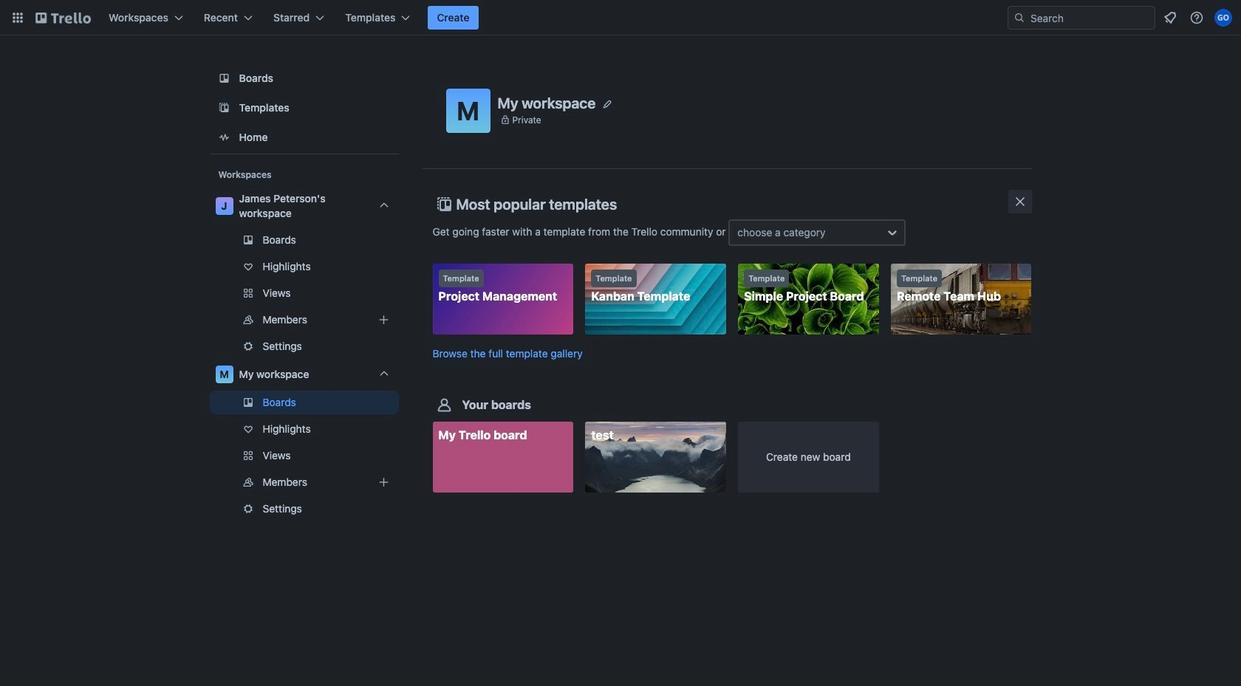 Task type: locate. For each thing, give the bounding box(es) containing it.
back to home image
[[35, 6, 91, 30]]

board image
[[215, 69, 233, 87]]

home image
[[215, 129, 233, 146]]

search image
[[1014, 12, 1026, 24]]



Task type: describe. For each thing, give the bounding box(es) containing it.
template board image
[[215, 99, 233, 117]]

0 notifications image
[[1162, 9, 1180, 27]]

open information menu image
[[1190, 10, 1205, 25]]

gary orlando (garyorlando) image
[[1215, 9, 1233, 27]]

primary element
[[0, 0, 1242, 35]]

add image
[[375, 474, 393, 492]]

add image
[[375, 311, 393, 329]]

Search field
[[1026, 7, 1155, 28]]



Task type: vqa. For each thing, say whether or not it's contained in the screenshot.
Open information menu icon
yes



